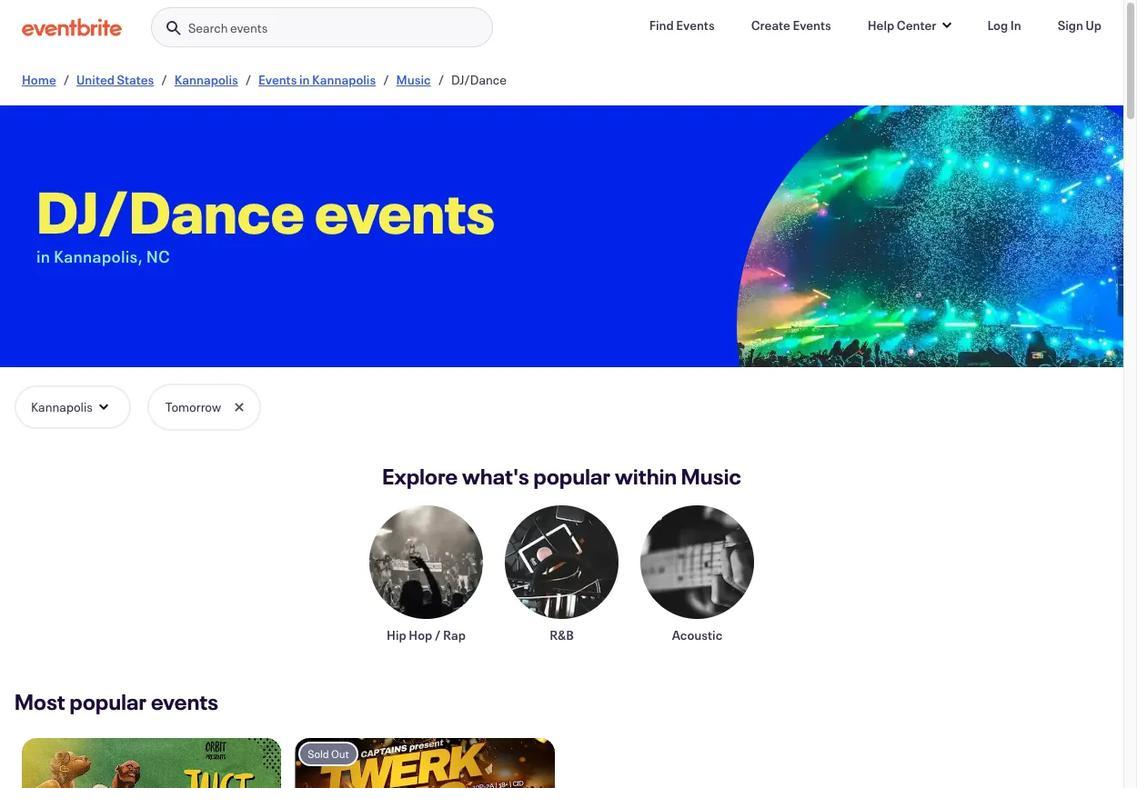 Task type: describe. For each thing, give the bounding box(es) containing it.
r&b link
[[505, 506, 619, 644]]

most
[[15, 688, 65, 717]]

log in
[[988, 16, 1021, 34]]

out
[[331, 747, 349, 762]]

hip hop / rap
[[387, 627, 466, 644]]

kannapolis button
[[15, 386, 131, 429]]

search events button
[[151, 7, 493, 48]]

/ left rap
[[435, 627, 441, 644]]

dj/dance events in kannapolis, nc
[[36, 173, 495, 267]]

help center
[[868, 16, 937, 34]]

home / united states / kannapolis / events in kannapolis / music / dj/dance
[[22, 71, 507, 88]]

in inside dj/dance events in kannapolis, nc
[[36, 246, 50, 267]]

2 horizontal spatial kannapolis
[[312, 71, 376, 88]]

tomorrow
[[165, 398, 221, 416]]

r&b
[[550, 627, 574, 644]]

create events
[[751, 16, 831, 34]]

states
[[117, 71, 154, 88]]

sold out
[[308, 747, 349, 762]]

events for search
[[230, 19, 268, 36]]

what's
[[462, 462, 530, 491]]

in
[[1011, 16, 1021, 34]]

0 horizontal spatial events
[[258, 71, 297, 88]]

home
[[22, 71, 56, 88]]

[object object] image
[[731, 106, 1124, 420]]

kannapolis inside button
[[31, 398, 93, 416]]

nc
[[146, 246, 170, 267]]

home link
[[22, 71, 56, 88]]

acoustic
[[672, 627, 723, 644]]

search
[[188, 19, 228, 36]]

0 horizontal spatial music
[[396, 71, 431, 88]]

find events
[[649, 16, 715, 34]]

sign up
[[1058, 16, 1102, 34]]

1 vertical spatial music
[[681, 462, 742, 491]]

events for create events
[[793, 16, 831, 34]]

eventbrite image
[[22, 18, 122, 36]]

events for dj/dance
[[315, 173, 495, 249]]

united states link
[[77, 71, 154, 88]]

/ right 'home'
[[63, 71, 69, 88]]

log in link
[[973, 7, 1036, 44]]



Task type: locate. For each thing, give the bounding box(es) containing it.
search events
[[188, 19, 268, 36]]

1 vertical spatial dj/dance
[[36, 173, 304, 249]]

1 horizontal spatial kannapolis
[[174, 71, 238, 88]]

explore what's popular within music
[[382, 462, 742, 491]]

0 horizontal spatial popular
[[70, 688, 147, 717]]

0 horizontal spatial in
[[36, 246, 50, 267]]

0 vertical spatial music
[[396, 71, 431, 88]]

find events link
[[635, 7, 729, 44]]

dj/dance inside dj/dance events in kannapolis, nc
[[36, 173, 304, 249]]

2 vertical spatial events
[[151, 688, 218, 717]]

1 vertical spatial in
[[36, 246, 50, 267]]

1 vertical spatial popular
[[70, 688, 147, 717]]

most popular events
[[15, 688, 218, 717]]

sold
[[308, 747, 329, 762]]

hip hop / rap link
[[369, 506, 483, 644]]

in left kannapolis,
[[36, 246, 50, 267]]

sign up link
[[1043, 7, 1116, 44]]

rap
[[443, 627, 466, 644]]

find
[[649, 16, 674, 34]]

united
[[77, 71, 115, 88]]

kannapolis,
[[54, 246, 143, 267]]

1 horizontal spatial dj/dance
[[451, 71, 507, 88]]

events
[[676, 16, 715, 34], [793, 16, 831, 34], [258, 71, 297, 88]]

0 vertical spatial popular
[[534, 462, 611, 491]]

popular
[[534, 462, 611, 491], [70, 688, 147, 717]]

2 horizontal spatial events
[[315, 173, 495, 249]]

0 vertical spatial events
[[230, 19, 268, 36]]

0 horizontal spatial dj/dance
[[36, 173, 304, 249]]

1 horizontal spatial music
[[681, 462, 742, 491]]

popular left within
[[534, 462, 611, 491]]

hop
[[409, 627, 432, 644]]

events
[[230, 19, 268, 36], [315, 173, 495, 249], [151, 688, 218, 717]]

log
[[988, 16, 1008, 34]]

/
[[63, 71, 69, 88], [161, 71, 167, 88], [245, 71, 251, 88], [383, 71, 389, 88], [438, 71, 444, 88], [435, 627, 441, 644]]

events for find events
[[676, 16, 715, 34]]

events in kannapolis link
[[258, 71, 376, 88]]

within
[[615, 462, 677, 491]]

1 vertical spatial events
[[315, 173, 495, 249]]

center
[[897, 16, 937, 34]]

0 vertical spatial in
[[299, 71, 310, 88]]

1 horizontal spatial in
[[299, 71, 310, 88]]

1 horizontal spatial events
[[230, 19, 268, 36]]

hip
[[387, 627, 406, 644]]

in down search events button
[[299, 71, 310, 88]]

/ left music link
[[383, 71, 389, 88]]

0 horizontal spatial kannapolis
[[31, 398, 93, 416]]

sign
[[1058, 16, 1084, 34]]

music link
[[396, 71, 431, 88]]

0 vertical spatial dj/dance
[[451, 71, 507, 88]]

events inside button
[[230, 19, 268, 36]]

create
[[751, 16, 790, 34]]

up
[[1086, 16, 1102, 34]]

kannapolis
[[174, 71, 238, 88], [312, 71, 376, 88], [31, 398, 93, 416]]

/ right kannapolis link
[[245, 71, 251, 88]]

events right find
[[676, 16, 715, 34]]

1 horizontal spatial events
[[676, 16, 715, 34]]

events right create
[[793, 16, 831, 34]]

/ right states
[[161, 71, 167, 88]]

in
[[299, 71, 310, 88], [36, 246, 50, 267]]

1 horizontal spatial popular
[[534, 462, 611, 491]]

music
[[396, 71, 431, 88], [681, 462, 742, 491]]

events inside dj/dance events in kannapolis, nc
[[315, 173, 495, 249]]

popular right most
[[70, 688, 147, 717]]

help
[[868, 16, 895, 34]]

events down search events button
[[258, 71, 297, 88]]

explore
[[382, 462, 458, 491]]

dj/dance
[[451, 71, 507, 88], [36, 173, 304, 249]]

tomorrow button
[[149, 386, 260, 429]]

2 horizontal spatial events
[[793, 16, 831, 34]]

acoustic link
[[641, 506, 754, 644]]

create events link
[[737, 7, 846, 44]]

0 horizontal spatial events
[[151, 688, 218, 717]]

kannapolis link
[[174, 71, 238, 88]]

/ right music link
[[438, 71, 444, 88]]



Task type: vqa. For each thing, say whether or not it's contained in the screenshot.
Most
yes



